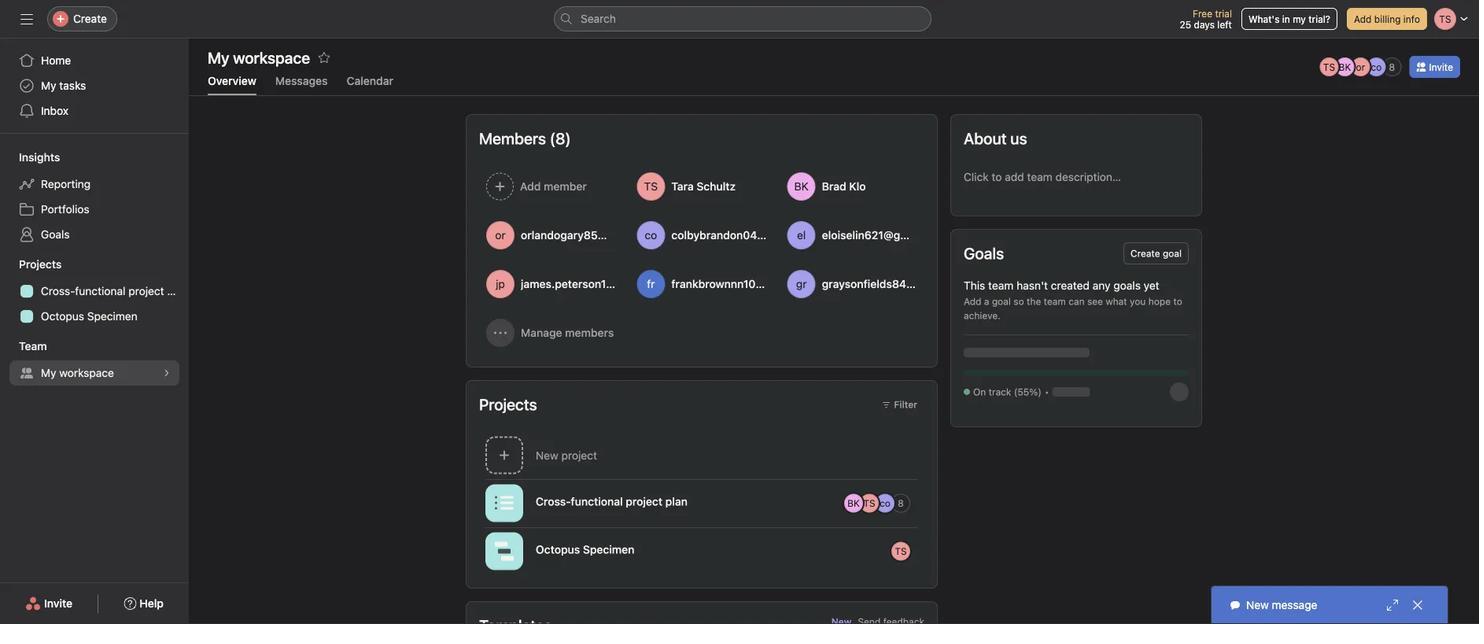 Task type: describe. For each thing, give the bounding box(es) containing it.
manage members button
[[479, 312, 624, 354]]

insights
[[19, 151, 60, 164]]

portfolios
[[41, 203, 89, 216]]

co for ts
[[880, 498, 891, 509]]

hasn't
[[1017, 279, 1048, 292]]

1 vertical spatial octopus specimen
[[536, 543, 635, 556]]

frankbrownnn104@gmail.com button
[[630, 263, 827, 305]]

0 vertical spatial invite
[[1430, 61, 1454, 72]]

the
[[1027, 296, 1042, 307]]

add inside button
[[1355, 13, 1372, 24]]

25
[[1180, 19, 1192, 30]]

create button
[[47, 6, 117, 31]]

home link
[[9, 48, 179, 73]]

cross-functional project plan link
[[9, 279, 189, 304]]

new project
[[536, 449, 597, 462]]

see details, my workspace image
[[162, 368, 172, 378]]

on track (55%)
[[974, 386, 1042, 398]]

plan inside projects 'element'
[[167, 285, 189, 298]]

1 vertical spatial functional
[[571, 495, 623, 508]]

octopus inside projects 'element'
[[41, 310, 84, 323]]

goal inside "button"
[[1163, 248, 1182, 259]]

octopus specimen link
[[9, 304, 179, 329]]

team
[[19, 340, 47, 353]]

teams element
[[0, 332, 189, 389]]

manage members
[[521, 326, 614, 339]]

add member
[[520, 180, 587, 193]]

new message
[[1247, 599, 1318, 612]]

you
[[1130, 296, 1146, 307]]

home
[[41, 54, 71, 67]]

my workspace
[[208, 48, 310, 67]]

graysonfields84@gmail.com
[[822, 277, 971, 290]]

create for create
[[73, 12, 107, 25]]

james.peterson1902@gmail.com button
[[479, 263, 691, 305]]

specimen inside projects 'element'
[[87, 310, 138, 323]]

orlandogary85@gmail.com button
[[479, 214, 662, 257]]

expand new message image
[[1387, 599, 1400, 612]]

colbybrandon04@gmail.com
[[672, 229, 821, 242]]

trial
[[1216, 8, 1233, 19]]

create for create goal
[[1131, 248, 1161, 259]]

a
[[985, 296, 990, 307]]

any
[[1093, 279, 1111, 292]]

billing
[[1375, 13, 1401, 24]]

tara schultz
[[672, 180, 736, 193]]

overview button
[[208, 74, 256, 95]]

calendar
[[347, 74, 394, 87]]

messages button
[[275, 74, 328, 95]]

what's in my trial? button
[[1242, 8, 1338, 30]]

octopus specimen inside octopus specimen link
[[41, 310, 138, 323]]

eloiselin621@gmail.com button
[[781, 214, 948, 257]]

inbox link
[[9, 98, 179, 124]]

reporting link
[[9, 172, 179, 197]]

can
[[1069, 296, 1085, 307]]

team button
[[0, 338, 47, 354]]

what's in my trial?
[[1249, 13, 1331, 24]]

about us
[[964, 129, 1028, 148]]

1 horizontal spatial invite button
[[1410, 56, 1461, 78]]

1 vertical spatial team
[[1044, 296, 1066, 307]]

on
[[974, 386, 986, 398]]

messages
[[275, 74, 328, 87]]

trial?
[[1309, 13, 1331, 24]]

track
[[989, 386, 1012, 398]]

filter button
[[875, 394, 925, 416]]

calendar button
[[347, 74, 394, 95]]

insights button
[[0, 150, 60, 165]]

help
[[140, 597, 164, 610]]

goals
[[1114, 279, 1141, 292]]

add billing info
[[1355, 13, 1421, 24]]

projects button
[[0, 257, 62, 272]]

james.peterson1902@gmail.com
[[521, 277, 691, 290]]

days
[[1195, 19, 1215, 30]]

free trial 25 days left
[[1180, 8, 1233, 30]]

hope
[[1149, 296, 1171, 307]]

project inside 'element'
[[129, 285, 164, 298]]

see
[[1088, 296, 1104, 307]]

cross- inside projects 'element'
[[41, 285, 75, 298]]

colbybrandon04@gmail.com button
[[630, 214, 821, 257]]

tasks
[[59, 79, 86, 92]]

goals link
[[9, 222, 179, 247]]

add to starred image
[[318, 51, 331, 64]]

goal inside this team hasn't created any goals yet add a goal so the team can see what you hope to achieve.
[[992, 296, 1011, 307]]

my tasks
[[41, 79, 86, 92]]



Task type: locate. For each thing, give the bounding box(es) containing it.
my
[[1293, 13, 1307, 24]]

create up yet
[[1131, 248, 1161, 259]]

0 horizontal spatial functional
[[75, 285, 126, 298]]

ts
[[1324, 61, 1336, 72], [864, 498, 876, 509], [895, 546, 907, 557]]

bk
[[1339, 61, 1352, 72], [848, 498, 860, 509]]

1 horizontal spatial cross-
[[536, 495, 571, 508]]

8 for or
[[1390, 61, 1396, 72]]

my down team
[[41, 366, 56, 379]]

1 horizontal spatial specimen
[[583, 543, 635, 556]]

this
[[964, 279, 986, 292]]

0 vertical spatial create
[[73, 12, 107, 25]]

goals up 'this'
[[964, 244, 1004, 263]]

1 vertical spatial octopus
[[536, 543, 580, 556]]

goals
[[41, 228, 70, 241], [964, 244, 1004, 263]]

create up home link
[[73, 12, 107, 25]]

0 horizontal spatial cross-functional project plan
[[41, 285, 189, 298]]

in
[[1283, 13, 1291, 24]]

2 horizontal spatial ts
[[1324, 61, 1336, 72]]

1 horizontal spatial 8
[[1390, 61, 1396, 72]]

1 horizontal spatial octopus specimen
[[536, 543, 635, 556]]

goals down portfolios
[[41, 228, 70, 241]]

co for or
[[1372, 61, 1382, 72]]

goal right the a
[[992, 296, 1011, 307]]

functional inside projects 'element'
[[75, 285, 126, 298]]

search list box
[[554, 6, 932, 31]]

specimen
[[87, 310, 138, 323], [583, 543, 635, 556]]

1 horizontal spatial create
[[1131, 248, 1161, 259]]

0 vertical spatial team
[[989, 279, 1014, 292]]

what
[[1106, 296, 1128, 307]]

1 horizontal spatial bk
[[1339, 61, 1352, 72]]

new
[[536, 449, 559, 462]]

cross- down new
[[536, 495, 571, 508]]

projects element
[[0, 250, 189, 332]]

functional
[[75, 285, 126, 298], [571, 495, 623, 508]]

graysonfields84@gmail.com button
[[781, 263, 971, 305]]

or
[[1357, 61, 1366, 72]]

my workspace
[[41, 366, 114, 379]]

0 horizontal spatial octopus
[[41, 310, 84, 323]]

info
[[1404, 13, 1421, 24]]

0 vertical spatial plan
[[167, 285, 189, 298]]

1 vertical spatial co
[[880, 498, 891, 509]]

1 horizontal spatial functional
[[571, 495, 623, 508]]

0 vertical spatial my
[[41, 79, 56, 92]]

•
[[1045, 386, 1050, 398]]

add member button
[[479, 165, 624, 208]]

0 horizontal spatial specimen
[[87, 310, 138, 323]]

eloiselin621@gmail.com
[[822, 229, 948, 242]]

my
[[41, 79, 56, 92], [41, 366, 56, 379]]

team right the
[[1044, 296, 1066, 307]]

orlandogary85@gmail.com
[[521, 229, 662, 242]]

reporting
[[41, 177, 91, 190]]

2 vertical spatial project
[[626, 495, 663, 508]]

1 horizontal spatial goal
[[1163, 248, 1182, 259]]

workspace
[[59, 366, 114, 379]]

1 vertical spatial goals
[[964, 244, 1004, 263]]

2 horizontal spatial project
[[626, 495, 663, 508]]

1 vertical spatial create
[[1131, 248, 1161, 259]]

0 horizontal spatial co
[[880, 498, 891, 509]]

create inside "popup button"
[[73, 12, 107, 25]]

0 vertical spatial cross-
[[41, 285, 75, 298]]

0 horizontal spatial ts
[[864, 498, 876, 509]]

members (8)
[[479, 129, 571, 148]]

search button
[[554, 6, 932, 31]]

created
[[1051, 279, 1090, 292]]

0 horizontal spatial invite
[[44, 597, 73, 610]]

1 horizontal spatial plan
[[666, 495, 688, 508]]

1 horizontal spatial team
[[1044, 296, 1066, 307]]

cross- down projects dropdown button
[[41, 285, 75, 298]]

8
[[1390, 61, 1396, 72], [898, 498, 904, 509]]

left
[[1218, 19, 1233, 30]]

1 horizontal spatial cross-functional project plan
[[536, 495, 688, 508]]

free
[[1193, 8, 1213, 19]]

add billing info button
[[1348, 8, 1428, 30]]

0 horizontal spatial plan
[[167, 285, 189, 298]]

1 vertical spatial cross-functional project plan
[[536, 495, 688, 508]]

0 vertical spatial projects
[[19, 258, 62, 271]]

hide sidebar image
[[20, 13, 33, 25]]

0 vertical spatial add
[[1355, 13, 1372, 24]]

1 vertical spatial cross-
[[536, 495, 571, 508]]

timeline image
[[495, 542, 514, 561]]

invite button
[[1410, 56, 1461, 78], [15, 590, 83, 618]]

portfolios link
[[9, 197, 179, 222]]

0 horizontal spatial projects
[[19, 258, 62, 271]]

1 horizontal spatial octopus
[[536, 543, 580, 556]]

1 my from the top
[[41, 79, 56, 92]]

1 horizontal spatial co
[[1372, 61, 1382, 72]]

1 vertical spatial 8
[[898, 498, 904, 509]]

1 vertical spatial plan
[[666, 495, 688, 508]]

functional up octopus specimen link
[[75, 285, 126, 298]]

1 vertical spatial specimen
[[583, 543, 635, 556]]

brad klo
[[822, 180, 866, 193]]

1 horizontal spatial projects
[[479, 395, 537, 414]]

cross-functional project plan
[[41, 285, 189, 298], [536, 495, 688, 508]]

0 vertical spatial goal
[[1163, 248, 1182, 259]]

my inside the "global" "element"
[[41, 79, 56, 92]]

goals inside goals link
[[41, 228, 70, 241]]

projects
[[19, 258, 62, 271], [479, 395, 537, 414]]

0 horizontal spatial cross-
[[41, 285, 75, 298]]

this team hasn't created any goals yet add a goal so the team can see what you hope to achieve.
[[964, 279, 1183, 321]]

0 horizontal spatial goal
[[992, 296, 1011, 307]]

create inside "button"
[[1131, 248, 1161, 259]]

inbox
[[41, 104, 69, 117]]

my tasks link
[[9, 73, 179, 98]]

close image
[[1412, 599, 1425, 612]]

0 vertical spatial specimen
[[87, 310, 138, 323]]

1 vertical spatial invite
[[44, 597, 73, 610]]

add inside this team hasn't created any goals yet add a goal so the team can see what you hope to achieve.
[[964, 296, 982, 307]]

add
[[1355, 13, 1372, 24], [964, 296, 982, 307]]

tara schultz button
[[630, 165, 774, 208]]

1 horizontal spatial ts
[[895, 546, 907, 557]]

1 vertical spatial ts
[[864, 498, 876, 509]]

projects inside dropdown button
[[19, 258, 62, 271]]

0 vertical spatial bk
[[1339, 61, 1352, 72]]

1 horizontal spatial add
[[1355, 13, 1372, 24]]

1 vertical spatial add
[[964, 296, 982, 307]]

2 my from the top
[[41, 366, 56, 379]]

create
[[73, 12, 107, 25], [1131, 248, 1161, 259]]

8 for ts
[[898, 498, 904, 509]]

0 horizontal spatial invite button
[[15, 590, 83, 618]]

1 vertical spatial my
[[41, 366, 56, 379]]

functional down new project
[[571, 495, 623, 508]]

0 horizontal spatial goals
[[41, 228, 70, 241]]

0 horizontal spatial octopus specimen
[[41, 310, 138, 323]]

0 vertical spatial goals
[[41, 228, 70, 241]]

search
[[581, 12, 616, 25]]

(55%)
[[1014, 386, 1042, 398]]

achieve.
[[964, 310, 1001, 321]]

octopus up team
[[41, 310, 84, 323]]

0 horizontal spatial project
[[129, 285, 164, 298]]

2 vertical spatial ts
[[895, 546, 907, 557]]

cross-functional project plan inside projects 'element'
[[41, 285, 189, 298]]

0 vertical spatial invite button
[[1410, 56, 1461, 78]]

team up the a
[[989, 279, 1014, 292]]

cross-functional project plan up octopus specimen link
[[41, 285, 189, 298]]

projects down portfolios
[[19, 258, 62, 271]]

bk for ts
[[848, 498, 860, 509]]

co
[[1372, 61, 1382, 72], [880, 498, 891, 509]]

octopus
[[41, 310, 84, 323], [536, 543, 580, 556]]

my left tasks
[[41, 79, 56, 92]]

0 vertical spatial octopus specimen
[[41, 310, 138, 323]]

1 vertical spatial bk
[[848, 498, 860, 509]]

0 vertical spatial co
[[1372, 61, 1382, 72]]

brad klo button
[[781, 165, 925, 208]]

1 vertical spatial project
[[562, 449, 597, 462]]

1 horizontal spatial project
[[562, 449, 597, 462]]

to
[[1174, 296, 1183, 307]]

my for my workspace
[[41, 366, 56, 379]]

1 vertical spatial projects
[[479, 395, 537, 414]]

add left the a
[[964, 296, 982, 307]]

1 horizontal spatial invite
[[1430, 61, 1454, 72]]

yet
[[1144, 279, 1160, 292]]

filter
[[894, 399, 918, 410]]

0 vertical spatial cross-functional project plan
[[41, 285, 189, 298]]

insights element
[[0, 143, 189, 250]]

what's
[[1249, 13, 1280, 24]]

1 vertical spatial invite button
[[15, 590, 83, 618]]

0 vertical spatial project
[[129, 285, 164, 298]]

cross-
[[41, 285, 75, 298], [536, 495, 571, 508]]

0 horizontal spatial team
[[989, 279, 1014, 292]]

invite
[[1430, 61, 1454, 72], [44, 597, 73, 610]]

project
[[129, 285, 164, 298], [562, 449, 597, 462], [626, 495, 663, 508]]

my inside teams element
[[41, 366, 56, 379]]

so
[[1014, 296, 1025, 307]]

global element
[[0, 39, 189, 133]]

add left "billing"
[[1355, 13, 1372, 24]]

0 horizontal spatial bk
[[848, 498, 860, 509]]

create goal
[[1131, 248, 1182, 259]]

1 vertical spatial goal
[[992, 296, 1011, 307]]

0 horizontal spatial add
[[964, 296, 982, 307]]

overview
[[208, 74, 256, 87]]

frankbrownnn104@gmail.com
[[672, 277, 827, 290]]

list image
[[495, 494, 514, 513]]

cross-functional project plan down new project
[[536, 495, 688, 508]]

0 horizontal spatial 8
[[898, 498, 904, 509]]

team
[[989, 279, 1014, 292], [1044, 296, 1066, 307]]

0 vertical spatial octopus
[[41, 310, 84, 323]]

1 horizontal spatial goals
[[964, 244, 1004, 263]]

projects up new
[[479, 395, 537, 414]]

octopus right the timeline icon
[[536, 543, 580, 556]]

0 vertical spatial ts
[[1324, 61, 1336, 72]]

0 vertical spatial 8
[[1390, 61, 1396, 72]]

my for my tasks
[[41, 79, 56, 92]]

0 horizontal spatial create
[[73, 12, 107, 25]]

octopus specimen
[[41, 310, 138, 323], [536, 543, 635, 556]]

create goal button
[[1124, 242, 1189, 264]]

help button
[[114, 590, 174, 618]]

goal up to
[[1163, 248, 1182, 259]]

my workspace link
[[9, 361, 179, 386]]

bk for or
[[1339, 61, 1352, 72]]

0 vertical spatial functional
[[75, 285, 126, 298]]



Task type: vqa. For each thing, say whether or not it's contained in the screenshot.
set
no



